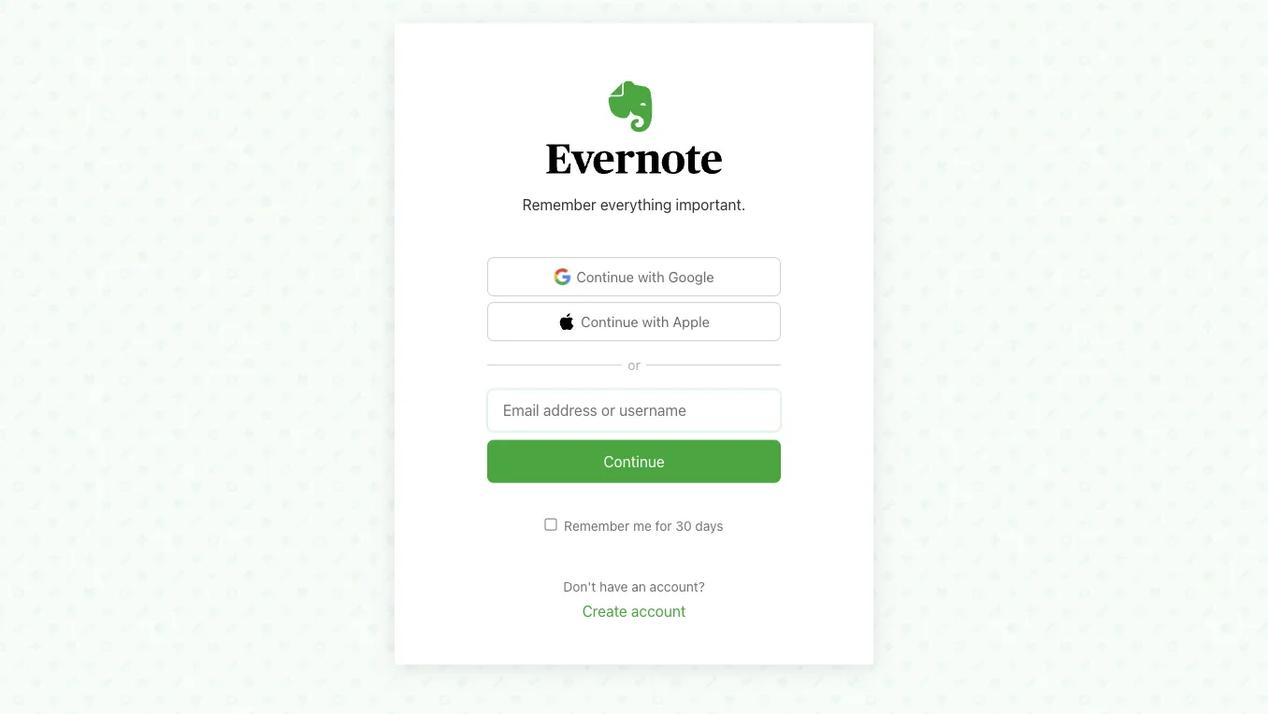Task type: locate. For each thing, give the bounding box(es) containing it.
an
[[632, 579, 646, 595]]

continue up or
[[581, 313, 639, 330]]

continue with apple
[[581, 313, 710, 330]]

1 vertical spatial remember
[[564, 518, 630, 533]]

important.
[[676, 196, 746, 214]]

remember me for 30 days
[[564, 518, 724, 533]]

with
[[638, 269, 665, 285], [642, 313, 669, 330]]

account
[[631, 603, 686, 621]]

1 vertical spatial continue
[[581, 313, 639, 330]]

remember for remember everything important.
[[523, 196, 596, 214]]

remember for remember me for 30 days
[[564, 518, 630, 533]]

0 vertical spatial continue
[[576, 269, 634, 285]]

with left apple
[[642, 313, 669, 330]]

have
[[600, 579, 628, 595]]

with left google
[[638, 269, 665, 285]]

me
[[633, 518, 652, 533]]

account?
[[650, 579, 705, 595]]

evernote image
[[546, 81, 722, 175]]

continue for continue with apple
[[581, 313, 639, 330]]

remember left me
[[564, 518, 630, 533]]

0 vertical spatial with
[[638, 269, 665, 285]]

continue with google
[[576, 269, 714, 285]]

google
[[668, 269, 714, 285]]

or
[[628, 357, 640, 373]]

continue
[[576, 269, 634, 285], [581, 313, 639, 330]]

remember
[[523, 196, 596, 214], [564, 518, 630, 533]]

1 vertical spatial with
[[642, 313, 669, 330]]

for
[[655, 518, 672, 533]]

Remember me for 30 days checkbox
[[545, 519, 557, 531]]

everything
[[600, 196, 672, 214]]

0 vertical spatial remember
[[523, 196, 596, 214]]

30
[[676, 518, 692, 533]]

continue up continue with apple link
[[576, 269, 634, 285]]

None submit
[[487, 440, 781, 483]]

create account link
[[582, 603, 686, 621]]

remember left everything
[[523, 196, 596, 214]]



Task type: describe. For each thing, give the bounding box(es) containing it.
create
[[582, 603, 627, 621]]

Email address or username text field
[[487, 389, 781, 432]]

don't have an account? create account
[[563, 579, 705, 621]]

remember everything important.
[[523, 196, 746, 214]]

continue for continue with google
[[576, 269, 634, 285]]

days
[[695, 518, 724, 533]]

apple
[[673, 313, 710, 330]]

with for apple
[[642, 313, 669, 330]]

continue with apple link
[[487, 302, 781, 341]]

don't
[[563, 579, 596, 595]]

with for google
[[638, 269, 665, 285]]



Task type: vqa. For each thing, say whether or not it's contained in the screenshot.
Remember me for 30 days
yes



